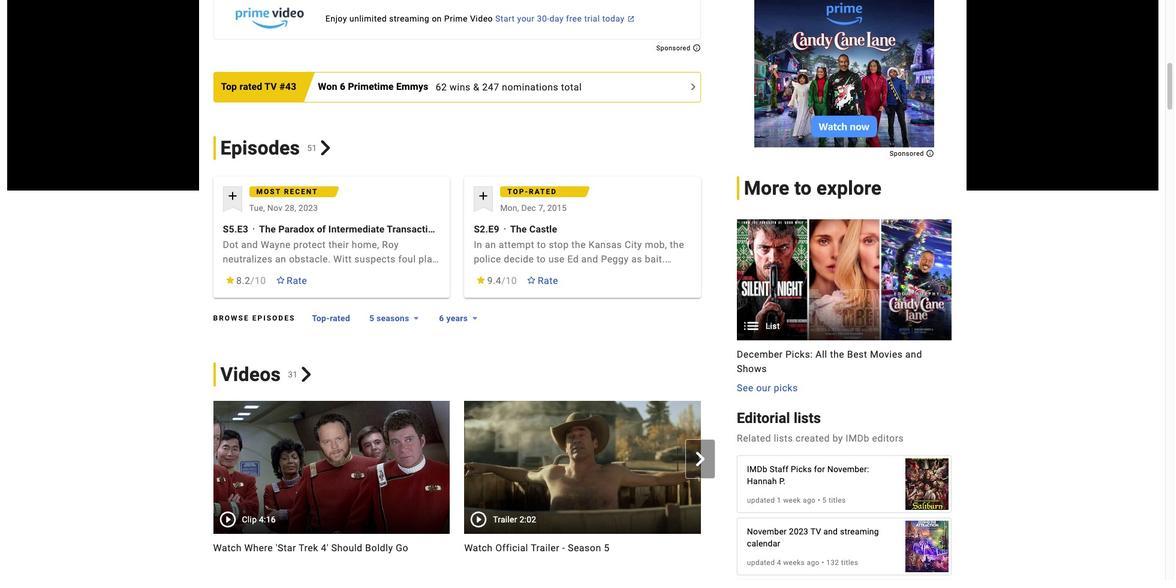Task type: locate. For each thing, give the bounding box(es) containing it.
an up the makes
[[275, 253, 286, 265]]

and up watch official teaser - season 5 link
[[824, 527, 838, 537]]

the up attempt
[[510, 223, 527, 235]]

1 vertical spatial rated
[[529, 187, 557, 196]]

2 updated from the top
[[747, 559, 775, 568]]

1 horizontal spatial top-
[[508, 187, 529, 196]]

official down trailer 2:02
[[496, 543, 528, 554]]

1 horizontal spatial add image
[[476, 189, 491, 204]]

rate button down 'obstacle.'
[[269, 270, 315, 292]]

december
[[737, 349, 783, 360]]

rate button for 8.2 / 10
[[269, 270, 315, 292]]

2 the from the left
[[510, 223, 527, 235]]

top- down the move.
[[312, 313, 330, 323]]

1 official from the left
[[496, 543, 528, 554]]

1 horizontal spatial the
[[510, 223, 527, 235]]

1 horizontal spatial season
[[821, 543, 855, 554]]

2 horizontal spatial watch
[[715, 543, 744, 554]]

31
[[288, 370, 298, 379]]

0 horizontal spatial imdb
[[747, 465, 768, 475]]

1 - from the left
[[562, 543, 565, 554]]

5 inside group
[[857, 543, 863, 554]]

10 for 8.2 / 10
[[255, 275, 266, 286]]

0 vertical spatial trailer
[[493, 515, 518, 525]]

1 horizontal spatial rated
[[330, 313, 350, 323]]

0 horizontal spatial an
[[275, 253, 286, 265]]

the down use
[[547, 268, 561, 279]]

1 horizontal spatial •
[[822, 559, 825, 568]]

1 vertical spatial lists
[[774, 433, 793, 445]]

1 vertical spatial imdb
[[747, 465, 768, 475]]

1 vertical spatial updated
[[747, 559, 775, 568]]

0 vertical spatial 2023
[[299, 203, 318, 213]]

home,
[[352, 239, 380, 250]]

0 horizontal spatial trailer
[[493, 515, 518, 525]]

rate button down use
[[520, 270, 566, 292]]

trailer left 2:02
[[493, 515, 518, 525]]

1 rate button from the left
[[269, 270, 315, 292]]

0 horizontal spatial top-rated
[[312, 313, 350, 323]]

to right more
[[795, 177, 812, 200]]

star border inline image for 8.2 / 10
[[276, 276, 285, 284]]

2 rate button from the left
[[520, 270, 566, 292]]

0 vertical spatial 6
[[340, 81, 346, 92]]

official inside group
[[747, 543, 780, 554]]

the for the paradox of intermediate transactions
[[259, 223, 276, 235]]

1 horizontal spatial 10
[[506, 275, 517, 286]]

/ down neutralizes
[[250, 275, 255, 286]]

0 vertical spatial lists
[[794, 410, 821, 427]]

0 horizontal spatial star border inline image
[[276, 276, 285, 284]]

0 horizontal spatial 2023
[[299, 203, 318, 213]]

won 6 primetime emmys button
[[318, 80, 436, 94]]

0 horizontal spatial lists
[[774, 433, 793, 445]]

- inside group
[[815, 543, 818, 554]]

picks
[[774, 382, 798, 394]]

1 horizontal spatial official
[[747, 543, 780, 554]]

and up gerhardts
[[582, 253, 598, 265]]

2 season from the left
[[821, 543, 855, 554]]

tv inside button
[[265, 81, 277, 92]]

2 horizontal spatial rated
[[529, 187, 557, 196]]

titles
[[829, 497, 846, 505], [842, 559, 859, 568]]

by
[[833, 433, 843, 445]]

0 horizontal spatial season
[[568, 543, 602, 554]]

ago for tv
[[807, 559, 820, 568]]

0 vertical spatial top-rated
[[508, 187, 557, 196]]

season inside group
[[821, 543, 855, 554]]

imdb up hannah
[[747, 465, 768, 475]]

star border inline image left a
[[276, 276, 285, 284]]

1 horizontal spatial /
[[502, 275, 506, 286]]

- for teaser
[[815, 543, 818, 554]]

1 horizontal spatial sponsored
[[890, 150, 926, 158]]

28,
[[285, 203, 296, 213]]

2 - from the left
[[815, 543, 818, 554]]

0 horizontal spatial top-
[[312, 313, 330, 323]]

updated left 4
[[747, 559, 775, 568]]

trailer
[[493, 515, 518, 525], [531, 543, 560, 554]]

2:02
[[520, 515, 537, 525]]

0 vertical spatial updated
[[747, 497, 775, 505]]

1 rate from the left
[[287, 275, 307, 286]]

p.
[[779, 477, 786, 487]]

top-
[[508, 187, 529, 196], [312, 313, 330, 323]]

2 10 from the left
[[506, 275, 517, 286]]

1 10 from the left
[[255, 275, 266, 286]]

1 star border inline image from the left
[[276, 276, 285, 284]]

1 vertical spatial chevron right inline image
[[693, 452, 708, 467]]

production art image
[[737, 219, 952, 340]]

rate down use
[[538, 275, 558, 286]]

editorial
[[737, 410, 790, 427]]

0 horizontal spatial official
[[496, 543, 528, 554]]

top-rated down the move.
[[312, 313, 350, 323]]

9.4
[[487, 275, 502, 286]]

weeks
[[784, 559, 805, 568]]

tue,
[[249, 203, 265, 213]]

3 watch from the left
[[715, 543, 744, 554]]

1 horizontal spatial 2023
[[789, 527, 809, 537]]

calendar
[[747, 539, 781, 549]]

0 horizontal spatial rate button
[[269, 270, 315, 292]]

titles right 132
[[842, 559, 859, 568]]

9.4 / 10
[[487, 275, 517, 286]]

add image
[[225, 189, 240, 204], [476, 189, 491, 204]]

top- up mon,
[[508, 187, 529, 196]]

1 the from the left
[[259, 223, 276, 235]]

ago right the weeks
[[807, 559, 820, 568]]

1 vertical spatial •
[[822, 559, 825, 568]]

official inside group
[[496, 543, 528, 554]]

0 vertical spatial •
[[818, 497, 821, 505]]

seasons
[[377, 313, 409, 323]]

2023 down recent
[[299, 203, 318, 213]]

- inside group
[[562, 543, 565, 554]]

group
[[737, 219, 952, 396], [199, 401, 952, 556], [715, 401, 952, 534]]

top-rated up the mon, dec 7, 2015
[[508, 187, 557, 196]]

tv up watch official teaser - season 5 link
[[811, 527, 822, 537]]

betrays
[[511, 268, 544, 279]]

1 horizontal spatial an
[[485, 239, 496, 250]]

0 horizontal spatial •
[[818, 497, 821, 505]]

1 vertical spatial 6
[[439, 313, 444, 323]]

watch official teaser - season 5 group
[[715, 401, 952, 556]]

rated
[[240, 81, 262, 92], [529, 187, 557, 196], [330, 313, 350, 323]]

• left 132
[[822, 559, 825, 568]]

and inside december picks: all the best movies and shows
[[906, 349, 923, 360]]

the right all
[[830, 349, 845, 360]]

official for trailer
[[496, 543, 528, 554]]

updated
[[747, 497, 775, 505], [747, 559, 775, 568]]

1 vertical spatial ago
[[807, 559, 820, 568]]

official down november
[[747, 543, 780, 554]]

chevron right inline image
[[318, 140, 334, 156], [693, 452, 708, 467]]

2023 inside november 2023 tv and streaming calendar
[[789, 527, 809, 537]]

streaming
[[840, 527, 879, 537]]

6 left years
[[439, 313, 444, 323]]

1 vertical spatial 2023
[[789, 527, 809, 537]]

1 vertical spatial sponsored
[[890, 150, 926, 158]]

nominations
[[502, 81, 559, 93]]

1 horizontal spatial -
[[815, 543, 818, 554]]

editors
[[873, 433, 904, 445]]

1 horizontal spatial rate button
[[520, 270, 566, 292]]

december picks: all the best movies and shows
[[737, 349, 923, 375]]

1 vertical spatial top-rated
[[312, 313, 350, 323]]

top-rated inside button
[[312, 313, 350, 323]]

ed
[[568, 253, 579, 265]]

1 horizontal spatial top-rated
[[508, 187, 557, 196]]

1 vertical spatial trailer
[[531, 543, 560, 554]]

trek
[[299, 543, 318, 554]]

and inside november 2023 tv and streaming calendar
[[824, 527, 838, 537]]

1 vertical spatial tv
[[811, 527, 822, 537]]

and
[[241, 239, 258, 250], [582, 253, 598, 265], [223, 268, 240, 279], [611, 268, 628, 279], [906, 349, 923, 360], [824, 527, 838, 537]]

see
[[737, 382, 754, 394]]

• for for
[[818, 497, 821, 505]]

rated up 7,
[[529, 187, 557, 196]]

1 vertical spatial titles
[[842, 559, 859, 568]]

0 horizontal spatial 6
[[340, 81, 346, 92]]

an inside in an attempt to stop the kansas city mob, the police decide to use ed and peggy as bait. hanzee betrays the gerhardts and takes revenge.
[[485, 239, 496, 250]]

rate
[[287, 275, 307, 286], [538, 275, 558, 286]]

2 rate from the left
[[538, 275, 558, 286]]

62
[[436, 81, 447, 93]]

0 vertical spatial imdb
[[846, 433, 870, 445]]

castle
[[530, 223, 557, 235]]

•
[[818, 497, 821, 505], [822, 559, 825, 568]]

0 horizontal spatial /
[[250, 275, 255, 286]]

1 season from the left
[[568, 543, 602, 554]]

the up 'wayne' in the top left of the page
[[259, 223, 276, 235]]

2 official from the left
[[747, 543, 780, 554]]

rated right top
[[240, 81, 262, 92]]

to left use
[[537, 253, 546, 265]]

tv left #43
[[265, 81, 277, 92]]

star border inline image down decide at the left top of the page
[[527, 276, 536, 284]]

30-
[[537, 14, 550, 23]]

watch official trailer - season 5
[[464, 543, 610, 554]]

november 2023 tv and streaming calendar
[[747, 527, 879, 549]]

an
[[485, 239, 496, 250], [275, 253, 286, 265]]

an right in
[[485, 239, 496, 250]]

1 vertical spatial an
[[275, 253, 286, 265]]

4'
[[321, 543, 329, 554]]

6 right "won" on the left
[[340, 81, 346, 92]]

s5.e3
[[223, 223, 248, 235]]

lists down editorial lists
[[774, 433, 793, 445]]

the paradox of intermediate transactions
[[259, 223, 444, 235]]

rate button for 9.4 / 10
[[520, 270, 566, 292]]

1 updated from the top
[[747, 497, 775, 505]]

10 right "9.4" on the left top
[[506, 275, 517, 286]]

titles down the november:
[[829, 497, 846, 505]]

group containing watch where 'star trek 4' should boldly go
[[199, 401, 952, 556]]

watch inside group
[[464, 543, 493, 554]]

/ right star inline image
[[502, 275, 506, 286]]

and right movies
[[906, 349, 923, 360]]

5
[[369, 313, 374, 323], [823, 497, 827, 505], [604, 543, 610, 554], [857, 543, 863, 554]]

the
[[572, 239, 586, 250], [670, 239, 685, 250], [547, 268, 561, 279], [830, 349, 845, 360]]

0 horizontal spatial tv
[[265, 81, 277, 92]]

0 horizontal spatial the
[[259, 223, 276, 235]]

see more awards and nominations image
[[686, 80, 701, 94]]

ago right "week"
[[803, 497, 816, 505]]

rate down 'obstacle.'
[[287, 275, 307, 286]]

stop
[[549, 239, 569, 250]]

6 years
[[439, 313, 468, 323]]

2023 up teaser
[[789, 527, 809, 537]]

0 vertical spatial to
[[795, 177, 812, 200]]

rated inside top rated tv #43 button
[[240, 81, 262, 92]]

add image left tue,
[[225, 189, 240, 204]]

imdb right by
[[846, 433, 870, 445]]

clip
[[242, 515, 257, 525]]

0 vertical spatial ago
[[803, 497, 816, 505]]

1 horizontal spatial rate
[[538, 275, 558, 286]]

watch for watch official trailer - season 5
[[464, 543, 493, 554]]

0 vertical spatial rated
[[240, 81, 262, 92]]

1 watch from the left
[[213, 543, 242, 554]]

trailer 2:02 link
[[464, 401, 701, 534]]

total
[[561, 81, 582, 93]]

lists up created
[[794, 410, 821, 427]]

1 horizontal spatial lists
[[794, 410, 821, 427]]

star border inline image
[[276, 276, 285, 284], [527, 276, 536, 284]]

0 vertical spatial sponsored
[[657, 44, 693, 52]]

updated for imdb staff picks for november: hannah p.
[[747, 497, 775, 505]]

1 horizontal spatial tv
[[811, 527, 822, 537]]

5 inside group
[[604, 543, 610, 554]]

add image left mon,
[[476, 189, 491, 204]]

official
[[496, 543, 528, 554], [747, 543, 780, 554]]

rated down the move.
[[330, 313, 350, 323]]

1 horizontal spatial star border inline image
[[527, 276, 536, 284]]

0 horizontal spatial sponsored
[[657, 44, 693, 52]]

to down castle
[[537, 239, 546, 250]]

0 horizontal spatial 10
[[255, 275, 266, 286]]

group containing december picks: all the best movies and shows
[[737, 219, 952, 396]]

10 right 8.2
[[255, 275, 266, 286]]

tue, nov 28, 2023
[[249, 203, 318, 213]]

peggy
[[601, 253, 629, 265]]

trailer inside "link"
[[493, 515, 518, 525]]

1 horizontal spatial imdb
[[846, 433, 870, 445]]

1 / from the left
[[250, 275, 255, 286]]

go
[[396, 543, 409, 554]]

makes
[[270, 268, 300, 279]]

• right "week"
[[818, 497, 821, 505]]

episodes
[[252, 314, 295, 322]]

titles for november:
[[829, 497, 846, 505]]

6
[[340, 81, 346, 92], [439, 313, 444, 323]]

emmys
[[396, 81, 429, 92]]

10
[[255, 275, 266, 286], [506, 275, 517, 286]]

season for teaser
[[821, 543, 855, 554]]

1 add image from the left
[[225, 189, 240, 204]]

nov
[[267, 203, 283, 213]]

5 seasons
[[369, 313, 409, 323]]

2 add image from the left
[[476, 189, 491, 204]]

arrow drop down image
[[468, 311, 482, 325]]

trailer down 2:02
[[531, 543, 560, 554]]

0 vertical spatial tv
[[265, 81, 277, 92]]

2023
[[299, 203, 318, 213], [789, 527, 809, 537]]

official teaser - season 5 image
[[715, 401, 952, 534]]

62 wins & 247 nominations total
[[436, 81, 582, 93]]

0 vertical spatial an
[[485, 239, 496, 250]]

0 horizontal spatial rate
[[287, 275, 307, 286]]

updated left 1 at right
[[747, 497, 775, 505]]

rate button
[[269, 270, 315, 292], [520, 270, 566, 292]]

1 horizontal spatial watch
[[464, 543, 493, 554]]

0 horizontal spatial rated
[[240, 81, 262, 92]]

0 horizontal spatial add image
[[225, 189, 240, 204]]

tv inside november 2023 tv and streaming calendar
[[811, 527, 822, 537]]

sponsored
[[657, 44, 693, 52], [890, 150, 926, 158]]

clip 4:16 link
[[213, 401, 450, 534]]

0 horizontal spatial -
[[562, 543, 565, 554]]

2 watch from the left
[[464, 543, 493, 554]]

0 horizontal spatial watch
[[213, 543, 242, 554]]

0 vertical spatial chevron right inline image
[[318, 140, 334, 156]]

2 star border inline image from the left
[[527, 276, 536, 284]]

picks
[[791, 465, 812, 475]]

watch official trailer - season 5 link
[[464, 541, 701, 556]]

0 vertical spatial titles
[[829, 497, 846, 505]]

1 vertical spatial top-
[[312, 313, 330, 323]]

season inside group
[[568, 543, 602, 554]]

• for and
[[822, 559, 825, 568]]

trial
[[584, 14, 600, 23]]

&
[[473, 81, 480, 93]]

rate for protect
[[287, 275, 307, 286]]

2 / from the left
[[502, 275, 506, 286]]

and down "peggy"
[[611, 268, 628, 279]]

2 vertical spatial rated
[[330, 313, 350, 323]]



Task type: vqa. For each thing, say whether or not it's contained in the screenshot.
"SALTBURN"
no



Task type: describe. For each thing, give the bounding box(es) containing it.
editorial lists
[[737, 410, 821, 427]]

play
[[419, 253, 437, 265]]

list link
[[737, 219, 952, 340]]

247
[[482, 81, 499, 93]]

/ for 9.4
[[502, 275, 506, 286]]

updated 4 weeks ago • 132 titles
[[747, 559, 859, 568]]

their
[[329, 239, 349, 250]]

move.
[[311, 268, 338, 279]]

4:16
[[259, 515, 276, 525]]

staff
[[770, 465, 789, 475]]

titles for streaming
[[842, 559, 859, 568]]

arrow drop down image
[[409, 311, 424, 325]]

1 horizontal spatial 6
[[439, 313, 444, 323]]

5 for updated 1 week ago • 5 titles
[[823, 497, 827, 505]]

teaser
[[782, 543, 813, 554]]

tv for 2023
[[811, 527, 822, 537]]

watch official teaser - season 5 link
[[715, 541, 952, 556]]

season for trailer
[[568, 543, 602, 554]]

picks:
[[786, 349, 813, 360]]

most recent
[[256, 187, 318, 196]]

all
[[816, 349, 828, 360]]

dot and wayne protect their home, roy neutralizes an obstacle. witt suspects foul play and gator makes a move.
[[223, 239, 437, 279]]

add image for s5.e3
[[225, 189, 240, 204]]

police
[[474, 253, 501, 265]]

top rated tv #43 button
[[214, 74, 301, 100]]

more to explore
[[744, 177, 882, 200]]

2015
[[548, 203, 567, 213]]

updated 1 week ago • 5 titles
[[747, 497, 846, 505]]

won
[[318, 81, 337, 92]]

5 for watch official trailer - season 5
[[604, 543, 610, 554]]

more
[[744, 177, 790, 200]]

start
[[495, 14, 515, 23]]

official for teaser
[[747, 543, 780, 554]]

8.2
[[236, 275, 250, 286]]

watch official trailer - season 5 group
[[464, 401, 701, 556]]

wayne
[[261, 239, 291, 250]]

see our picks
[[737, 382, 798, 394]]

mon,
[[500, 203, 519, 213]]

explore
[[817, 177, 882, 200]]

add image for s2.e9
[[476, 189, 491, 204]]

behind the attraction (2021) image
[[906, 515, 949, 579]]

0 vertical spatial top-
[[508, 187, 529, 196]]

and up neutralizes
[[241, 239, 258, 250]]

week
[[784, 497, 801, 505]]

use
[[549, 253, 565, 265]]

1 horizontal spatial chevron right inline image
[[693, 452, 708, 467]]

the castle
[[510, 223, 557, 235]]

rated inside top-rated button
[[330, 313, 350, 323]]

top- inside button
[[312, 313, 330, 323]]

browse
[[213, 314, 249, 322]]

gerhardts
[[564, 268, 609, 279]]

1 horizontal spatial trailer
[[531, 543, 560, 554]]

star border inline image for 9.4 / 10
[[527, 276, 536, 284]]

the inside december picks: all the best movies and shows
[[830, 349, 845, 360]]

a
[[303, 268, 308, 279]]

7,
[[539, 203, 545, 213]]

most
[[256, 187, 281, 196]]

transactions
[[387, 223, 444, 235]]

day
[[550, 14, 564, 23]]

imdb inside imdb staff picks for november: hannah p.
[[747, 465, 768, 475]]

clip 4:16 group
[[213, 401, 450, 534]]

'star
[[276, 543, 296, 554]]

tv for rated
[[265, 81, 277, 92]]

sponsored inside sponsored content 'section'
[[890, 150, 926, 158]]

rate for to
[[538, 275, 558, 286]]

0 horizontal spatial chevron right inline image
[[318, 140, 334, 156]]

videos
[[220, 363, 281, 386]]

november:
[[828, 465, 870, 475]]

trailer 2:02 group
[[464, 401, 701, 534]]

foul
[[398, 253, 416, 265]]

4
[[777, 559, 782, 568]]

start your 30-day free trial today
[[495, 14, 625, 23]]

ago for picks
[[803, 497, 816, 505]]

chevron right inline image
[[299, 367, 314, 382]]

your
[[517, 14, 535, 23]]

protect
[[293, 239, 326, 250]]

s2.e9
[[474, 223, 500, 235]]

december picks: all the best movies and shows link
[[737, 348, 952, 376]]

2 vertical spatial to
[[537, 253, 546, 265]]

and down neutralizes
[[223, 268, 240, 279]]

today
[[603, 14, 625, 23]]

list
[[766, 321, 780, 331]]

start your 30-day free trial today link
[[213, 0, 701, 39]]

official trailer - season 5 image
[[464, 401, 701, 534]]

list group
[[737, 219, 952, 340]]

roy
[[382, 239, 399, 250]]

movies
[[870, 349, 903, 360]]

star inline image
[[476, 276, 486, 284]]

intermediate
[[328, 223, 385, 235]]

revenge.
[[474, 282, 513, 294]]

where 'star trek 4' should boldly go image
[[213, 401, 450, 534]]

/ for 8.2
[[250, 275, 255, 286]]

the up ed
[[572, 239, 586, 250]]

1 vertical spatial to
[[537, 239, 546, 250]]

in an attempt to stop the kansas city mob, the police decide to use ed and peggy as bait. hanzee betrays the gerhardts and takes revenge.
[[474, 239, 685, 294]]

the right mob,
[[670, 239, 685, 250]]

the for the castle
[[510, 223, 527, 235]]

an inside dot and wayne protect their home, roy neutralizes an obstacle. witt suspects foul play and gator makes a move.
[[275, 253, 286, 265]]

132
[[827, 559, 839, 568]]

watch for watch where 'star trek 4' should boldly go
[[213, 543, 242, 554]]

top
[[221, 81, 237, 92]]

barry keoghan in saltburn (2023) image
[[906, 453, 949, 517]]

hanzee
[[474, 268, 508, 279]]

- for trailer
[[562, 543, 565, 554]]

boldly
[[365, 543, 393, 554]]

neutralizes
[[223, 253, 273, 265]]

witt
[[334, 253, 352, 265]]

dot
[[223, 239, 239, 250]]

5 for watch official teaser - season 5
[[857, 543, 863, 554]]

mob,
[[645, 239, 667, 250]]

browse episodes
[[213, 314, 295, 322]]

mon, dec 7, 2015
[[500, 203, 567, 213]]

related
[[737, 433, 771, 445]]

best
[[847, 349, 868, 360]]

free
[[566, 14, 582, 23]]

dec
[[522, 203, 536, 213]]

related lists created by imdb editors
[[737, 433, 904, 445]]

10 for 9.4 / 10
[[506, 275, 517, 286]]

sponsored content section
[[755, 0, 935, 158]]

where
[[244, 543, 273, 554]]

november
[[747, 527, 787, 537]]

6 inside button
[[340, 81, 346, 92]]

watch for watch official teaser - season 5
[[715, 543, 744, 554]]

lists for editorial
[[794, 410, 821, 427]]

watch where 'star trek 4' should boldly go
[[213, 543, 409, 554]]

8.2 / 10
[[236, 275, 266, 286]]

trailer 2:02
[[493, 515, 537, 525]]

watch official teaser - season 5
[[715, 543, 863, 554]]

watch where 'star trek 4' should boldly go group
[[213, 401, 450, 556]]

star inline image
[[225, 276, 235, 284]]

takes
[[631, 268, 655, 279]]

updated for november 2023 tv and streaming calendar
[[747, 559, 775, 568]]

lists for related
[[774, 433, 793, 445]]

suspects
[[355, 253, 396, 265]]

shows
[[737, 363, 767, 375]]



